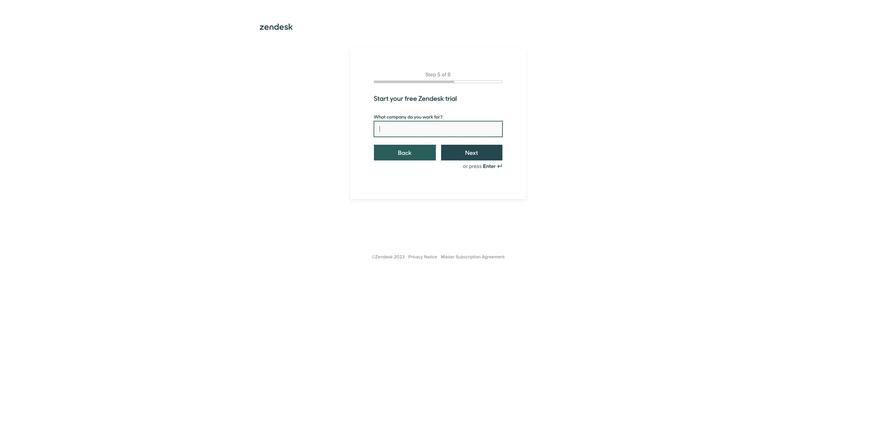 Task type: locate. For each thing, give the bounding box(es) containing it.
master
[[441, 254, 455, 260]]

next
[[465, 149, 478, 157]]

of
[[442, 71, 446, 78]]

privacy
[[409, 254, 423, 260]]

zendesk
[[419, 93, 444, 103]]

trial
[[445, 93, 457, 103]]

back button
[[374, 145, 436, 161]]

2023
[[394, 254, 405, 260]]

privacy notice
[[409, 254, 437, 260]]

enter image
[[497, 164, 502, 169]]

agreement
[[482, 254, 505, 260]]

notice
[[424, 254, 437, 260]]

zendesk image
[[260, 24, 293, 30]]

start
[[374, 93, 389, 103]]

8
[[448, 71, 451, 78]]

©zendesk 2023 link
[[372, 254, 405, 260]]

subscription
[[456, 254, 481, 260]]

What company do you work for? text field
[[374, 121, 502, 137]]

free
[[405, 93, 417, 103]]

what
[[374, 113, 386, 120]]

or
[[463, 163, 468, 170]]

next button
[[441, 145, 503, 161]]

what company do you work for?
[[374, 113, 443, 120]]

enter
[[483, 163, 496, 170]]

master subscription agreement link
[[441, 254, 505, 260]]

work
[[423, 113, 433, 120]]

5
[[437, 71, 441, 78]]



Task type: vqa. For each thing, say whether or not it's contained in the screenshot.
'Next' button
yes



Task type: describe. For each thing, give the bounding box(es) containing it.
start your free zendesk trial
[[374, 93, 457, 103]]

for?
[[434, 113, 443, 120]]

do
[[408, 113, 413, 120]]

©zendesk 2023
[[372, 254, 405, 260]]

back
[[398, 149, 412, 157]]

step 5 of 8
[[426, 71, 451, 78]]

privacy notice link
[[409, 254, 437, 260]]

your
[[390, 93, 404, 103]]

press
[[469, 163, 482, 170]]

step
[[426, 71, 436, 78]]

or press enter
[[463, 163, 496, 170]]

master subscription agreement
[[441, 254, 505, 260]]

you
[[414, 113, 422, 120]]

company
[[387, 113, 407, 120]]

©zendesk
[[372, 254, 393, 260]]



